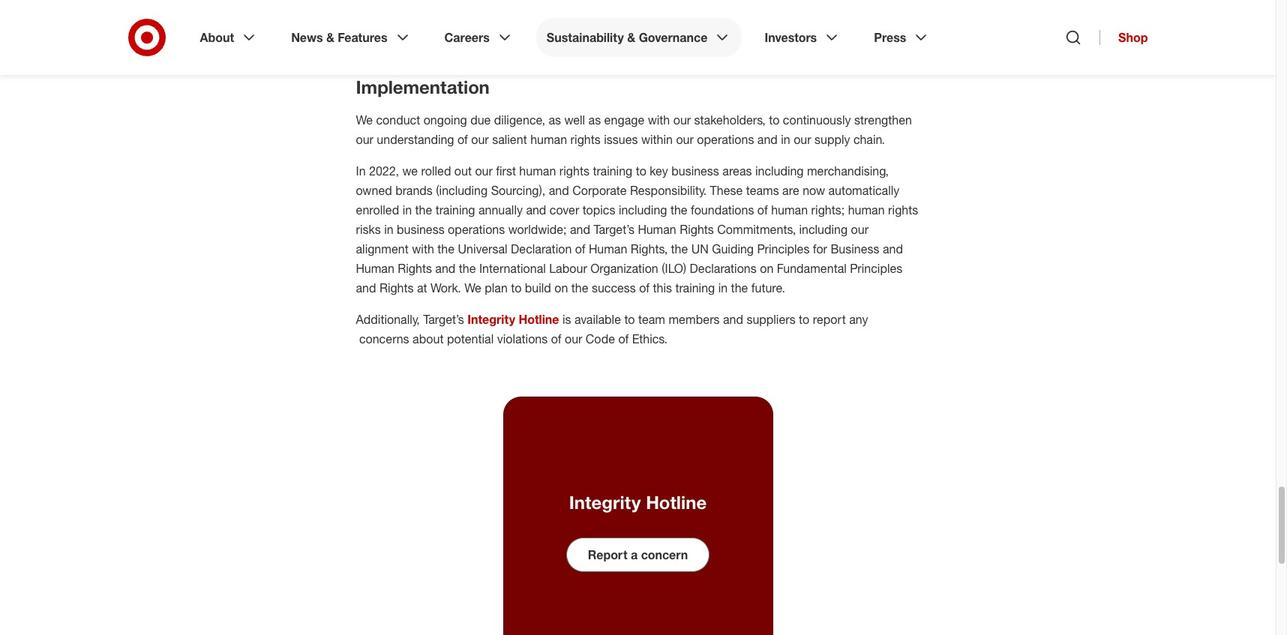Task type: vqa. For each thing, say whether or not it's contained in the screenshot.
owned
yes



Task type: locate. For each thing, give the bounding box(es) containing it.
including
[[756, 164, 804, 179], [619, 203, 667, 218], [800, 222, 848, 237]]

about link
[[189, 18, 269, 57]]

0 vertical spatial training
[[593, 164, 633, 179]]

0 vertical spatial target's
[[594, 222, 635, 237]]

of
[[458, 132, 468, 147], [758, 203, 768, 218], [575, 242, 586, 257], [639, 281, 650, 296], [551, 332, 562, 347], [619, 332, 629, 347]]

2 vertical spatial human
[[356, 261, 395, 276]]

plan
[[485, 281, 508, 296]]

target's inside in 2022, we rolled out our first human rights training to key business areas including merchandising, owned brands (including sourcing), and corporate responsibility. these teams are now automatically enrolled in the training annually and cover topics including the foundations of human rights; human rights risks in business operations worldwide; and target's human rights commitments, including our alignment with the universal declaration of human rights, the un guiding principles for business and human rights and the international labour organization (ilo) declarations on fundamental principles and rights at work. we plan to build on the success of this training in the future.
[[594, 222, 635, 237]]

we inside we conduct ongoing due diligence, as well as engage with our stakeholders, to continuously strengthen our understanding of our salient human rights issues within our operations and in our supply chain.
[[356, 112, 373, 128]]

on
[[760, 261, 774, 276], [555, 281, 568, 296]]

1 horizontal spatial principles
[[850, 261, 903, 276]]

additionally,
[[356, 312, 420, 327]]

human up organization
[[589, 242, 628, 257]]

shop link
[[1100, 30, 1148, 45]]

target's
[[594, 222, 635, 237], [423, 312, 464, 327]]

0 horizontal spatial with
[[412, 242, 434, 257]]

1 horizontal spatial &
[[627, 30, 636, 45]]

0 vertical spatial business
[[672, 164, 720, 179]]

& inside "sustainability & governance" link
[[627, 30, 636, 45]]

hotline up violations
[[519, 312, 559, 327]]

due
[[471, 112, 491, 128]]

principles down business in the top of the page
[[850, 261, 903, 276]]

human down 'are'
[[771, 203, 808, 218]]

first
[[496, 164, 516, 179]]

we inside in 2022, we rolled out our first human rights training to key business areas including merchandising, owned brands (including sourcing), and corporate responsibility. these teams are now automatically enrolled in the training annually and cover topics including the foundations of human rights; human rights risks in business operations worldwide; and target's human rights commitments, including our alignment with the universal declaration of human rights, the un guiding principles for business and human rights and the international labour organization (ilo) declarations on fundamental principles and rights at work. we plan to build on the success of this training in the future.
[[465, 281, 482, 296]]

annually
[[479, 203, 523, 218]]

business up responsibility.
[[672, 164, 720, 179]]

1 vertical spatial hotline
[[646, 491, 707, 514]]

the down labour
[[572, 281, 589, 296]]

and down stakeholders,
[[758, 132, 778, 147]]

news
[[291, 30, 323, 45]]

to inside we conduct ongoing due diligence, as well as engage with our stakeholders, to continuously strengthen our understanding of our salient human rights issues within our operations and in our supply chain.
[[769, 112, 780, 128]]

in down continuously
[[781, 132, 791, 147]]

1 vertical spatial operations
[[448, 222, 505, 237]]

and up work.
[[435, 261, 456, 276]]

2 horizontal spatial training
[[676, 281, 715, 296]]

rights down automatically
[[888, 203, 919, 218]]

for
[[813, 242, 828, 257]]

key
[[650, 164, 668, 179]]

our down is
[[565, 332, 583, 347]]

2022,
[[369, 164, 399, 179]]

0 vertical spatial principles
[[757, 242, 810, 257]]

with up within
[[648, 112, 670, 128]]

we
[[403, 164, 418, 179]]

rolled
[[421, 164, 451, 179]]

guiding
[[712, 242, 754, 257]]

governance
[[639, 30, 708, 45]]

operations inside we conduct ongoing due diligence, as well as engage with our stakeholders, to continuously strengthen our understanding of our salient human rights issues within our operations and in our supply chain.
[[697, 132, 754, 147]]

human down alignment
[[356, 261, 395, 276]]

training up corporate
[[593, 164, 633, 179]]

within
[[641, 132, 673, 147]]

0 vertical spatial operations
[[697, 132, 754, 147]]

rights
[[571, 132, 601, 147], [560, 164, 590, 179], [888, 203, 919, 218]]

0 vertical spatial rights
[[571, 132, 601, 147]]

0 vertical spatial rights
[[680, 222, 714, 237]]

0 vertical spatial with
[[648, 112, 670, 128]]

our
[[674, 112, 691, 128], [356, 132, 374, 147], [471, 132, 489, 147], [676, 132, 694, 147], [794, 132, 812, 147], [475, 164, 493, 179], [851, 222, 869, 237], [565, 332, 583, 347]]

news & features
[[291, 30, 388, 45]]

2 vertical spatial training
[[676, 281, 715, 296]]

we
[[356, 112, 373, 128], [465, 281, 482, 296]]

integrity up "report"
[[569, 491, 641, 514]]

rights up at
[[398, 261, 432, 276]]

principles
[[757, 242, 810, 257], [850, 261, 903, 276]]

hotline
[[519, 312, 559, 327], [646, 491, 707, 514]]

operations down stakeholders,
[[697, 132, 754, 147]]

& right news
[[326, 30, 335, 45]]

rights down well
[[571, 132, 601, 147]]

0 horizontal spatial principles
[[757, 242, 810, 257]]

news & features link
[[281, 18, 422, 57]]

0 vertical spatial human
[[638, 222, 677, 237]]

rights up un
[[680, 222, 714, 237]]

principles down the commitments,
[[757, 242, 810, 257]]

human up sourcing),
[[520, 164, 556, 179]]

on down labour
[[555, 281, 568, 296]]

now
[[803, 183, 825, 198]]

1 horizontal spatial with
[[648, 112, 670, 128]]

as left well
[[549, 112, 561, 128]]

as
[[549, 112, 561, 128], [589, 112, 601, 128]]

we conduct ongoing due diligence, as well as engage with our stakeholders, to continuously strengthen our understanding of our salient human rights issues within our operations and in our supply chain.
[[356, 112, 912, 147]]

the down brands
[[415, 203, 432, 218]]

1 vertical spatial with
[[412, 242, 434, 257]]

team
[[639, 312, 666, 327]]

1 vertical spatial rights
[[398, 261, 432, 276]]

fundamental
[[777, 261, 847, 276]]

violations
[[497, 332, 548, 347]]

& for sustainability
[[627, 30, 636, 45]]

of right "code"
[[619, 332, 629, 347]]

0 horizontal spatial as
[[549, 112, 561, 128]]

including down responsibility.
[[619, 203, 667, 218]]

our down continuously
[[794, 132, 812, 147]]

1 & from the left
[[326, 30, 335, 45]]

and
[[758, 132, 778, 147], [549, 183, 569, 198], [526, 203, 547, 218], [570, 222, 591, 237], [883, 242, 903, 257], [435, 261, 456, 276], [356, 281, 376, 296], [723, 312, 744, 327]]

1 vertical spatial on
[[555, 281, 568, 296]]

implementation
[[356, 76, 490, 98]]

integrity up potential
[[468, 312, 516, 327]]

1 horizontal spatial hotline
[[646, 491, 707, 514]]

in down brands
[[403, 203, 412, 218]]

operations up universal
[[448, 222, 505, 237]]

and left the 'suppliers'
[[723, 312, 744, 327]]

international
[[479, 261, 546, 276]]

1 vertical spatial we
[[465, 281, 482, 296]]

our up in at top
[[356, 132, 374, 147]]

and up additionally,
[[356, 281, 376, 296]]

rights inside we conduct ongoing due diligence, as well as engage with our stakeholders, to continuously strengthen our understanding of our salient human rights issues within our operations and in our supply chain.
[[571, 132, 601, 147]]

1 vertical spatial training
[[436, 203, 475, 218]]

un
[[692, 242, 709, 257]]

we left the conduct
[[356, 112, 373, 128]]

of inside we conduct ongoing due diligence, as well as engage with our stakeholders, to continuously strengthen our understanding of our salient human rights issues within our operations and in our supply chain.
[[458, 132, 468, 147]]

1 vertical spatial human
[[589, 242, 628, 257]]

are
[[783, 183, 800, 198]]

0 horizontal spatial we
[[356, 112, 373, 128]]

target's down topics
[[594, 222, 635, 237]]

human
[[638, 222, 677, 237], [589, 242, 628, 257], [356, 261, 395, 276]]

as right well
[[589, 112, 601, 128]]

of down ongoing
[[458, 132, 468, 147]]

(ilo)
[[662, 261, 687, 276]]

with inside we conduct ongoing due diligence, as well as engage with our stakeholders, to continuously strengthen our understanding of our salient human rights issues within our operations and in our supply chain.
[[648, 112, 670, 128]]

0 horizontal spatial operations
[[448, 222, 505, 237]]

worldwide;
[[509, 222, 567, 237]]

build
[[525, 281, 551, 296]]

1 horizontal spatial integrity
[[569, 491, 641, 514]]

our up business in the top of the page
[[851, 222, 869, 237]]

0 vertical spatial we
[[356, 112, 373, 128]]

the down universal
[[459, 261, 476, 276]]

rights left at
[[380, 281, 414, 296]]

on up future.
[[760, 261, 774, 276]]

and inside we conduct ongoing due diligence, as well as engage with our stakeholders, to continuously strengthen our understanding of our salient human rights issues within our operations and in our supply chain.
[[758, 132, 778, 147]]

human down automatically
[[848, 203, 885, 218]]

with inside in 2022, we rolled out our first human rights training to key business areas including merchandising, owned brands (including sourcing), and corporate responsibility. these teams are now automatically enrolled in the training annually and cover topics including the foundations of human rights; human rights risks in business operations worldwide; and target's human rights commitments, including our alignment with the universal declaration of human rights, the un guiding principles for business and human rights and the international labour organization (ilo) declarations on fundamental principles and rights at work. we plan to build on the success of this training in the future.
[[412, 242, 434, 257]]

0 vertical spatial on
[[760, 261, 774, 276]]

our right within
[[676, 132, 694, 147]]

we left 'plan'
[[465, 281, 482, 296]]

training down (including
[[436, 203, 475, 218]]

in
[[356, 164, 366, 179]]

teams
[[746, 183, 779, 198]]

0 vertical spatial hotline
[[519, 312, 559, 327]]

universal
[[458, 242, 508, 257]]

about
[[413, 332, 444, 347]]

2 & from the left
[[627, 30, 636, 45]]

human inside we conduct ongoing due diligence, as well as engage with our stakeholders, to continuously strengthen our understanding of our salient human rights issues within our operations and in our supply chain.
[[531, 132, 567, 147]]

1 horizontal spatial target's
[[594, 222, 635, 237]]

rights up corporate
[[560, 164, 590, 179]]

1 horizontal spatial business
[[672, 164, 720, 179]]

to
[[769, 112, 780, 128], [636, 164, 647, 179], [511, 281, 522, 296], [625, 312, 635, 327], [799, 312, 810, 327]]

1 vertical spatial target's
[[423, 312, 464, 327]]

our right the out
[[475, 164, 493, 179]]

0 horizontal spatial business
[[397, 222, 445, 237]]

rights,
[[631, 242, 668, 257]]

diligence,
[[494, 112, 546, 128]]

human
[[531, 132, 567, 147], [520, 164, 556, 179], [771, 203, 808, 218], [848, 203, 885, 218]]

training
[[593, 164, 633, 179], [436, 203, 475, 218], [676, 281, 715, 296]]

human up the rights,
[[638, 222, 677, 237]]

2 vertical spatial including
[[800, 222, 848, 237]]

this
[[653, 281, 672, 296]]

of left this
[[639, 281, 650, 296]]

the
[[415, 203, 432, 218], [671, 203, 688, 218], [438, 242, 455, 257], [671, 242, 688, 257], [459, 261, 476, 276], [572, 281, 589, 296], [731, 281, 748, 296]]

2 horizontal spatial human
[[638, 222, 677, 237]]

human down well
[[531, 132, 567, 147]]

report a concern link
[[566, 538, 710, 572]]

1 horizontal spatial human
[[589, 242, 628, 257]]

& inside news & features link
[[326, 30, 335, 45]]

in right risks
[[384, 222, 394, 237]]

brands
[[396, 183, 433, 198]]

of right violations
[[551, 332, 562, 347]]

with
[[648, 112, 670, 128], [412, 242, 434, 257]]

& left governance
[[627, 30, 636, 45]]

in
[[781, 132, 791, 147], [403, 203, 412, 218], [384, 222, 394, 237], [719, 281, 728, 296]]

business down brands
[[397, 222, 445, 237]]

supply
[[815, 132, 851, 147]]

target's up about
[[423, 312, 464, 327]]

including up 'are'
[[756, 164, 804, 179]]

1 horizontal spatial operations
[[697, 132, 754, 147]]

including up for
[[800, 222, 848, 237]]

0 horizontal spatial &
[[326, 30, 335, 45]]

press link
[[864, 18, 941, 57]]

to left continuously
[[769, 112, 780, 128]]

operations inside in 2022, we rolled out our first human rights training to key business areas including merchandising, owned brands (including sourcing), and corporate responsibility. these teams are now automatically enrolled in the training annually and cover topics including the foundations of human rights; human rights risks in business operations worldwide; and target's human rights commitments, including our alignment with the universal declaration of human rights, the un guiding principles for business and human rights and the international labour organization (ilo) declarations on fundamental principles and rights at work. we plan to build on the success of this training in the future.
[[448, 222, 505, 237]]

hotline up concern on the bottom of page
[[646, 491, 707, 514]]

to left key
[[636, 164, 647, 179]]

1 horizontal spatial as
[[589, 112, 601, 128]]

1 horizontal spatial we
[[465, 281, 482, 296]]

training down (ilo) at the right of the page
[[676, 281, 715, 296]]

the down responsibility.
[[671, 203, 688, 218]]

0 vertical spatial integrity
[[468, 312, 516, 327]]

engage
[[605, 112, 645, 128]]

0 horizontal spatial integrity
[[468, 312, 516, 327]]

in down declarations
[[719, 281, 728, 296]]

report a concern
[[588, 548, 688, 563]]

with up at
[[412, 242, 434, 257]]



Task type: describe. For each thing, give the bounding box(es) containing it.
strengthen
[[855, 112, 912, 128]]

2 vertical spatial rights
[[380, 281, 414, 296]]

and down cover
[[570, 222, 591, 237]]

of down the teams
[[758, 203, 768, 218]]

1 vertical spatial principles
[[850, 261, 903, 276]]

integrity hotline link
[[468, 312, 559, 327]]

any
[[850, 312, 868, 327]]

chain.
[[854, 132, 886, 147]]

our down due
[[471, 132, 489, 147]]

0 horizontal spatial on
[[555, 281, 568, 296]]

1 vertical spatial business
[[397, 222, 445, 237]]

commitments,
[[718, 222, 796, 237]]

available
[[575, 312, 621, 327]]

0 horizontal spatial target's
[[423, 312, 464, 327]]

& for news
[[326, 30, 335, 45]]

rights;
[[812, 203, 845, 218]]

0 horizontal spatial training
[[436, 203, 475, 218]]

the up (ilo) at the right of the page
[[671, 242, 688, 257]]

declaration
[[511, 242, 572, 257]]

sourcing),
[[491, 183, 546, 198]]

of up labour
[[575, 242, 586, 257]]

is
[[563, 312, 571, 327]]

0 vertical spatial including
[[756, 164, 804, 179]]

in 2022, we rolled out our first human rights training to key business areas including merchandising, owned brands (including sourcing), and corporate responsibility. these teams are now automatically enrolled in the training annually and cover topics including the foundations of human rights; human rights risks in business operations worldwide; and target's human rights commitments, including our alignment with the universal declaration of human rights, the un guiding principles for business and human rights and the international labour organization (ilo) declarations on fundamental principles and rights at work. we plan to build on the success of this training in the future.
[[356, 164, 919, 296]]

at
[[417, 281, 427, 296]]

merchandising,
[[807, 164, 889, 179]]

to down international at the left
[[511, 281, 522, 296]]

investors link
[[754, 18, 852, 57]]

ongoing
[[424, 112, 467, 128]]

these
[[710, 183, 743, 198]]

issues
[[604, 132, 638, 147]]

integrity hotline
[[569, 491, 707, 514]]

the left universal
[[438, 242, 455, 257]]

features
[[338, 30, 388, 45]]

conduct
[[376, 112, 420, 128]]

future.
[[752, 281, 786, 296]]

1 vertical spatial integrity
[[569, 491, 641, 514]]

our inside is available to team members and suppliers to report any concerns about potential violations of our code of ethics.
[[565, 332, 583, 347]]

a
[[631, 548, 638, 563]]

to left team
[[625, 312, 635, 327]]

2 vertical spatial rights
[[888, 203, 919, 218]]

stakeholders,
[[695, 112, 766, 128]]

additionally, target's integrity hotline
[[356, 312, 559, 327]]

code
[[586, 332, 615, 347]]

continuously
[[783, 112, 851, 128]]

and inside is available to team members and suppliers to report any concerns about potential violations of our code of ethics.
[[723, 312, 744, 327]]

topics
[[583, 203, 616, 218]]

0 horizontal spatial human
[[356, 261, 395, 276]]

potential
[[447, 332, 494, 347]]

1 vertical spatial including
[[619, 203, 667, 218]]

and up cover
[[549, 183, 569, 198]]

sustainability
[[547, 30, 624, 45]]

is available to team members and suppliers to report any concerns about potential violations of our code of ethics.
[[356, 312, 868, 347]]

investors
[[765, 30, 817, 45]]

alignment
[[356, 242, 409, 257]]

organization
[[591, 261, 659, 276]]

well
[[565, 112, 585, 128]]

0 horizontal spatial hotline
[[519, 312, 559, 327]]

about
[[200, 30, 234, 45]]

foundations
[[691, 203, 754, 218]]

press
[[874, 30, 907, 45]]

success
[[592, 281, 636, 296]]

careers link
[[434, 18, 524, 57]]

automatically
[[829, 183, 900, 198]]

cover
[[550, 203, 579, 218]]

enrolled
[[356, 203, 399, 218]]

suppliers
[[747, 312, 796, 327]]

the down declarations
[[731, 281, 748, 296]]

report
[[588, 548, 628, 563]]

declarations
[[690, 261, 757, 276]]

responsibility.
[[630, 183, 707, 198]]

areas
[[723, 164, 752, 179]]

concern
[[641, 548, 688, 563]]

work.
[[431, 281, 461, 296]]

salient
[[492, 132, 527, 147]]

to left report
[[799, 312, 810, 327]]

(including
[[436, 183, 488, 198]]

corporate
[[573, 183, 627, 198]]

owned
[[356, 183, 392, 198]]

members
[[669, 312, 720, 327]]

our left stakeholders,
[[674, 112, 691, 128]]

understanding
[[377, 132, 454, 147]]

ethics.
[[632, 332, 668, 347]]

and right business in the top of the page
[[883, 242, 903, 257]]

shop
[[1119, 30, 1148, 45]]

2 as from the left
[[589, 112, 601, 128]]

out
[[455, 164, 472, 179]]

careers
[[445, 30, 490, 45]]

business
[[831, 242, 880, 257]]

1 vertical spatial rights
[[560, 164, 590, 179]]

in inside we conduct ongoing due diligence, as well as engage with our stakeholders, to continuously strengthen our understanding of our salient human rights issues within our operations and in our supply chain.
[[781, 132, 791, 147]]

report
[[813, 312, 846, 327]]

1 as from the left
[[549, 112, 561, 128]]

concerns
[[359, 332, 409, 347]]

1 horizontal spatial on
[[760, 261, 774, 276]]

and up worldwide;
[[526, 203, 547, 218]]

labour
[[549, 261, 587, 276]]

1 horizontal spatial training
[[593, 164, 633, 179]]



